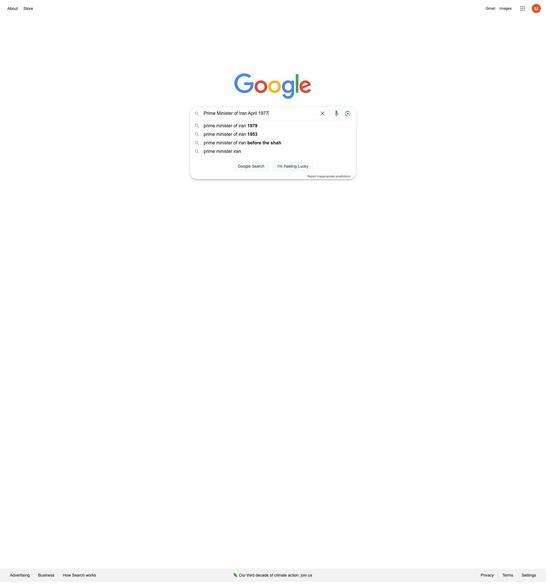 Task type: vqa. For each thing, say whether or not it's contained in the screenshot.
Newark
no



Task type: locate. For each thing, give the bounding box(es) containing it.
I'm Feeling Lucky submit
[[273, 161, 313, 171]]

search by image image
[[344, 110, 351, 117]]

Search text field
[[204, 110, 316, 118]]

None search field
[[6, 105, 540, 179]]

list box
[[190, 122, 356, 156]]



Task type: describe. For each thing, give the bounding box(es) containing it.
google image
[[234, 73, 312, 100]]

search by voice image
[[333, 110, 340, 117]]



